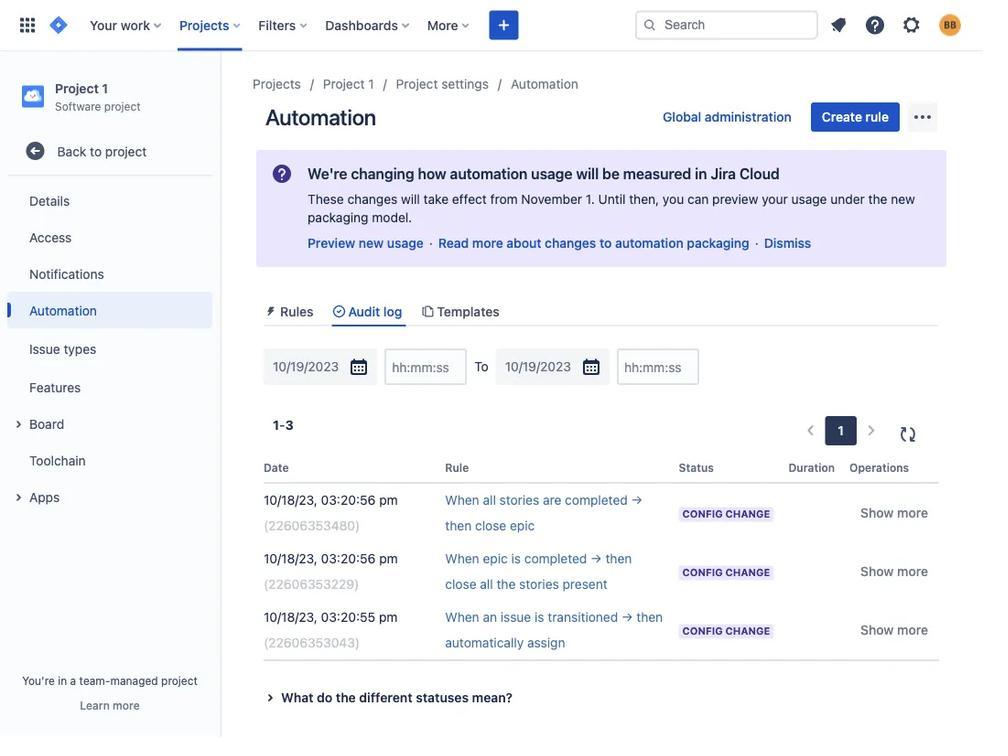 Task type: describe. For each thing, give the bounding box(es) containing it.
create image
[[493, 14, 515, 36]]

when for when all stories are completed → then close epic
[[445, 493, 479, 508]]

audit
[[348, 304, 380, 319]]

pm for (22606353480)
[[379, 493, 398, 508]]

→ inside when epic is completed → then close all the stories present
[[591, 552, 602, 567]]

packaging inside "we're changing how automation usage will be measured in jira cloud these changes will take effect from november 1. until then, you can preview your usage under the new packaging model."
[[308, 210, 369, 225]]

log
[[384, 304, 402, 319]]

notifications link
[[7, 256, 212, 292]]

from
[[490, 192, 518, 207]]

all inside when epic is completed → then close all the stories present
[[480, 577, 493, 592]]

10/18/23, 03:20:55 pm
[[264, 610, 398, 625]]

read
[[438, 236, 469, 251]]

project settings link
[[396, 73, 489, 95]]

config for when epic is completed → then close all the stories present
[[683, 567, 723, 579]]

november
[[521, 192, 582, 207]]

global administration link
[[652, 103, 803, 132]]

10/18/23, for (22606353043)
[[264, 610, 318, 625]]

under
[[831, 192, 865, 207]]

sidebar navigation image
[[200, 73, 240, 110]]

types
[[64, 341, 96, 356]]

transitioned
[[548, 610, 618, 625]]

dashboards
[[325, 17, 398, 32]]

10/18/23, for (22606353229)
[[264, 552, 318, 567]]

03:20:56 for (22606353229)
[[321, 552, 376, 567]]

changing
[[351, 165, 414, 183]]

completed inside when all stories are completed → then close epic
[[565, 493, 628, 508]]

config for when an issue is transitioned → then automatically assign
[[683, 626, 723, 638]]

automation link for notifications
[[7, 292, 212, 329]]

toolchain
[[29, 453, 86, 468]]

what do the different statuses mean?
[[281, 691, 513, 706]]

1 inside button
[[838, 424, 844, 439]]

3
[[285, 418, 294, 433]]

jira software image
[[48, 14, 70, 36]]

pagination element
[[796, 417, 886, 446]]

settings image
[[901, 14, 923, 36]]

details link
[[7, 182, 212, 219]]

1.
[[586, 192, 595, 207]]

03:20:55
[[321, 610, 376, 625]]

how
[[418, 165, 446, 183]]

features
[[29, 380, 81, 395]]

the inside when epic is completed → then close all the stories present
[[497, 577, 516, 592]]

dashboards button
[[320, 11, 416, 40]]

toolchain link
[[7, 442, 212, 479]]

2 hh:mm:ss field from the left
[[619, 351, 698, 384]]

projects for projects popup button on the top left of the page
[[179, 17, 229, 32]]

you
[[663, 192, 684, 207]]

templates image
[[421, 304, 435, 319]]

you're in a team-managed project
[[22, 675, 198, 688]]

jira
[[711, 165, 736, 183]]

show for when an issue is transitioned → then automatically assign
[[861, 623, 894, 638]]

more inside button
[[113, 699, 140, 712]]

measured
[[623, 165, 691, 183]]

about
[[507, 236, 542, 251]]

expand image
[[7, 414, 29, 436]]

10/18/23, for (22606353480)
[[264, 493, 318, 508]]

access
[[29, 230, 72, 245]]

1 vertical spatial will
[[401, 192, 420, 207]]

help image
[[864, 14, 886, 36]]

1 horizontal spatial automation
[[615, 236, 684, 251]]

when epic is completed → then close all the stories present
[[445, 552, 632, 592]]

work
[[121, 17, 150, 32]]

(22606353480)
[[264, 519, 360, 534]]

2 vertical spatial project
[[161, 675, 198, 688]]

settings
[[441, 76, 489, 92]]

notifications image
[[828, 14, 850, 36]]

all inside when all stories are completed → then close epic
[[483, 493, 496, 508]]

create rule
[[822, 109, 889, 125]]

change for when all stories are completed → then close epic
[[726, 509, 770, 521]]

the inside dropdown button
[[336, 691, 356, 706]]

your
[[90, 17, 117, 32]]

project inside the back to project link
[[105, 144, 147, 159]]

group containing details
[[7, 177, 212, 521]]

learn more
[[80, 699, 140, 712]]

pm for (22606353229)
[[379, 552, 398, 567]]

0 vertical spatial to
[[90, 144, 102, 159]]

until
[[598, 192, 626, 207]]

2 show more from the top
[[861, 565, 928, 580]]

projects for projects link
[[253, 76, 301, 92]]

when epic is completed → then close all the stories present link
[[445, 552, 632, 592]]

preview
[[308, 236, 355, 251]]

when for when an issue is transitioned → then automatically assign
[[445, 610, 479, 625]]

the inside "we're changing how automation usage will be measured in jira cloud these changes will take effect from november 1. until then, you can preview your usage under the new packaging model."
[[868, 192, 888, 207]]

issue
[[501, 610, 531, 625]]

stories inside when all stories are completed → then close epic
[[500, 493, 539, 508]]

when an issue is transitioned → then automatically assign
[[445, 610, 663, 651]]

is inside when epic is completed → then close all the stories present
[[511, 552, 521, 567]]

config change for when an issue is transitioned → then automatically assign
[[683, 626, 770, 638]]

a
[[70, 675, 76, 688]]

1 inside "project 1 software project"
[[102, 81, 108, 96]]

take
[[423, 192, 449, 207]]

automation inside "we're changing how automation usage will be measured in jira cloud these changes will take effect from november 1. until then, you can preview your usage under the new packaging model."
[[450, 165, 528, 183]]

projects link
[[253, 73, 301, 95]]

effect
[[452, 192, 487, 207]]

preview new usage · read more about changes to automation packaging · dismiss
[[308, 236, 811, 251]]

read more about changes to automation packaging button
[[438, 234, 750, 253]]

rules
[[280, 304, 314, 319]]

when all stories are completed → then close epic
[[445, 493, 643, 534]]

your work
[[90, 17, 150, 32]]

statuses
[[416, 691, 469, 706]]

change for when an issue is transitioned → then automatically assign
[[726, 626, 770, 638]]

date
[[264, 462, 289, 474]]

preview
[[712, 192, 758, 207]]

1 vertical spatial automation
[[265, 104, 376, 130]]

0 horizontal spatial usage
[[387, 236, 424, 251]]

an
[[483, 610, 497, 625]]

show more for when an issue is transitioned → then automatically assign
[[861, 623, 928, 638]]

epic inside when epic is completed → then close all the stories present
[[483, 552, 508, 567]]

rule
[[866, 109, 889, 125]]

dismiss button
[[764, 234, 811, 253]]

then for when an issue is transitioned → then automatically assign
[[637, 610, 663, 625]]

are
[[543, 493, 562, 508]]

your
[[762, 192, 788, 207]]

banner containing your work
[[0, 0, 983, 51]]

automation for project settings
[[511, 76, 578, 92]]

your profile and settings image
[[939, 14, 961, 36]]

rule
[[445, 462, 469, 474]]

apps button
[[7, 479, 212, 516]]

issue types
[[29, 341, 96, 356]]

0 horizontal spatial in
[[58, 675, 67, 688]]

status
[[679, 462, 714, 474]]

you're
[[22, 675, 55, 688]]

show more button for when an issue is transitioned → then automatically assign
[[850, 616, 939, 646]]

project for project 1
[[323, 76, 365, 92]]

software
[[55, 100, 101, 112]]

2 horizontal spatial usage
[[791, 192, 827, 207]]

is inside when an issue is transitioned → then automatically assign
[[535, 610, 544, 625]]

learn more button
[[80, 699, 140, 713]]

(22606353229)
[[264, 577, 359, 592]]

board
[[29, 416, 64, 431]]

global
[[663, 109, 701, 125]]

details
[[29, 193, 70, 208]]



Task type: vqa. For each thing, say whether or not it's contained in the screenshot.
→
yes



Task type: locate. For each thing, give the bounding box(es) containing it.
close inside when epic is completed → then close all the stories present
[[445, 577, 477, 592]]

0 horizontal spatial ·
[[429, 236, 433, 251]]

03:20:56 up (22606353229)
[[321, 552, 376, 567]]

automation down the project 1 link
[[265, 104, 376, 130]]

projects
[[179, 17, 229, 32], [253, 76, 301, 92]]

project
[[104, 100, 141, 112], [105, 144, 147, 159], [161, 675, 198, 688]]

0 vertical spatial changes
[[347, 192, 398, 207]]

project 1
[[323, 76, 374, 92]]

03:20:56 up (22606353480)
[[321, 493, 376, 508]]

search image
[[643, 18, 657, 32]]

then right transitioned
[[637, 610, 663, 625]]

1 hh:mm:ss field from the left
[[387, 351, 465, 384]]

1 · from the left
[[429, 236, 433, 251]]

2 vertical spatial usage
[[387, 236, 424, 251]]

2 vertical spatial show more button
[[850, 616, 939, 646]]

usage down model. at the top left of page
[[387, 236, 424, 251]]

when
[[445, 493, 479, 508], [445, 552, 479, 567], [445, 610, 479, 625]]

0 horizontal spatial new
[[359, 236, 384, 251]]

change
[[726, 509, 770, 521], [726, 567, 770, 579], [726, 626, 770, 638]]

do
[[317, 691, 333, 706]]

usage right the your
[[791, 192, 827, 207]]

then up present
[[606, 552, 632, 567]]

completed
[[565, 493, 628, 508], [524, 552, 587, 567]]

1 vertical spatial completed
[[524, 552, 587, 567]]

in left a
[[58, 675, 67, 688]]

2 vertical spatial change
[[726, 626, 770, 638]]

1 vertical spatial 03:20:56
[[321, 552, 376, 567]]

automation
[[511, 76, 578, 92], [265, 104, 376, 130], [29, 303, 97, 318]]

1 vertical spatial changes
[[545, 236, 596, 251]]

1 horizontal spatial usage
[[531, 165, 573, 183]]

0 horizontal spatial automation
[[450, 165, 528, 183]]

assign
[[527, 636, 565, 651]]

projects inside projects popup button
[[179, 17, 229, 32]]

project right managed
[[161, 675, 198, 688]]

close up the automatically
[[445, 577, 477, 592]]

1 vertical spatial stories
[[519, 577, 559, 592]]

what
[[281, 691, 314, 706]]

→ right are
[[631, 493, 643, 508]]

0 vertical spatial project
[[104, 100, 141, 112]]

10/18/23, up (22606353480)
[[264, 493, 318, 508]]

will left the be
[[576, 165, 599, 183]]

epic inside when all stories are completed → then close epic
[[510, 519, 535, 534]]

10/18/23,
[[264, 493, 318, 508], [264, 552, 318, 567], [264, 610, 318, 625]]

10/18/23, 03:20:56 pm up (22606353229)
[[264, 552, 398, 567]]

templates
[[437, 304, 500, 319]]

0 vertical spatial new
[[891, 192, 915, 207]]

(22606353043)
[[264, 636, 360, 651]]

1 vertical spatial the
[[497, 577, 516, 592]]

automation up from
[[450, 165, 528, 183]]

2 03:20:56 from the top
[[321, 552, 376, 567]]

10/18/23, 03:20:56 pm for (22606353229)
[[264, 552, 398, 567]]

hh:mm:ss field
[[387, 351, 465, 384], [619, 351, 698, 384]]

0 horizontal spatial hh:mm:ss field
[[387, 351, 465, 384]]

appswitcher icon image
[[16, 14, 38, 36]]

1 horizontal spatial projects
[[253, 76, 301, 92]]

1 horizontal spatial project
[[323, 76, 365, 92]]

usage up november
[[531, 165, 573, 183]]

pm for (22606353043)
[[379, 610, 398, 625]]

→ for transitioned
[[622, 610, 633, 625]]

will
[[576, 165, 599, 183], [401, 192, 420, 207]]

→ inside when an issue is transitioned → then automatically assign
[[622, 610, 633, 625]]

notifications
[[29, 266, 104, 281]]

0 vertical spatial all
[[483, 493, 496, 508]]

1 left refresh log icon
[[838, 424, 844, 439]]

rules image
[[264, 304, 278, 319]]

what do the different statuses mean? button
[[259, 688, 939, 710]]

1 horizontal spatial then
[[606, 552, 632, 567]]

1 vertical spatial project
[[105, 144, 147, 159]]

0 vertical spatial config change
[[683, 509, 770, 521]]

2 vertical spatial then
[[637, 610, 663, 625]]

10/19/2023 down rules
[[273, 360, 339, 375]]

·
[[429, 236, 433, 251], [755, 236, 759, 251]]

1 10/18/23, 03:20:56 pm from the top
[[264, 493, 398, 508]]

2 10/18/23, from the top
[[264, 552, 318, 567]]

1 vertical spatial show
[[861, 565, 894, 580]]

project down dashboards
[[323, 76, 365, 92]]

project 1 software project
[[55, 81, 141, 112]]

1 change from the top
[[726, 509, 770, 521]]

2 vertical spatial when
[[445, 610, 479, 625]]

1 horizontal spatial will
[[576, 165, 599, 183]]

packaging down the these
[[308, 210, 369, 225]]

3 config from the top
[[683, 626, 723, 638]]

2 vertical spatial config
[[683, 626, 723, 638]]

2 vertical spatial show more
[[861, 623, 928, 638]]

0 horizontal spatial packaging
[[308, 210, 369, 225]]

team-
[[79, 675, 110, 688]]

0 vertical spatial in
[[695, 165, 707, 183]]

1 vertical spatial usage
[[791, 192, 827, 207]]

1 vertical spatial to
[[600, 236, 612, 251]]

project
[[323, 76, 365, 92], [396, 76, 438, 92], [55, 81, 99, 96]]

is down when all stories are completed → then close epic link
[[511, 552, 521, 567]]

→ inside when all stories are completed → then close epic
[[631, 493, 643, 508]]

cloud
[[740, 165, 780, 183]]

duration
[[789, 462, 835, 474]]

can
[[688, 192, 709, 207]]

stories inside when epic is completed → then close all the stories present
[[519, 577, 559, 592]]

changes up model. at the top left of page
[[347, 192, 398, 207]]

project for project settings
[[396, 76, 438, 92]]

3 show more from the top
[[861, 623, 928, 638]]

1 show more from the top
[[861, 506, 928, 521]]

tab list
[[256, 297, 947, 327]]

new
[[891, 192, 915, 207], [359, 236, 384, 251]]

operations
[[850, 462, 909, 474]]

automation link up types
[[7, 292, 212, 329]]

your work button
[[84, 11, 168, 40]]

we're
[[308, 165, 347, 183]]

0 horizontal spatial project
[[55, 81, 99, 96]]

0 horizontal spatial epic
[[483, 552, 508, 567]]

create
[[822, 109, 862, 125]]

automation inside group
[[29, 303, 97, 318]]

when inside when all stories are completed → then close epic
[[445, 493, 479, 508]]

1 horizontal spatial in
[[695, 165, 707, 183]]

automatically
[[445, 636, 524, 651]]

jira software image
[[48, 14, 70, 36]]

when inside when an issue is transitioned → then automatically assign
[[445, 610, 479, 625]]

0 vertical spatial packaging
[[308, 210, 369, 225]]

1 vertical spatial show more button
[[850, 558, 939, 587]]

1 10/19/2023 from the left
[[273, 360, 339, 375]]

0 vertical spatial will
[[576, 165, 599, 183]]

close inside when all stories are completed → then close epic
[[475, 519, 506, 534]]

0 vertical spatial automation
[[450, 165, 528, 183]]

refresh log image
[[897, 424, 919, 446]]

3 show from the top
[[861, 623, 894, 638]]

show more for when all stories are completed → then close epic
[[861, 506, 928, 521]]

project inside "project 1 software project"
[[104, 100, 141, 112]]

0 vertical spatial usage
[[531, 165, 573, 183]]

3 10/18/23, from the top
[[264, 610, 318, 625]]

administration
[[705, 109, 792, 125]]

the up issue
[[497, 577, 516, 592]]

project right software
[[104, 100, 141, 112]]

audit log
[[348, 304, 402, 319]]

1 horizontal spatial changes
[[545, 236, 596, 251]]

1 when from the top
[[445, 493, 479, 508]]

None text field
[[273, 358, 276, 376]]

changes inside "we're changing how automation usage will be measured in jira cloud these changes will take effect from november 1. until then, you can preview your usage under the new packaging model."
[[347, 192, 398, 207]]

→ up present
[[591, 552, 602, 567]]

global administration
[[663, 109, 792, 125]]

1 vertical spatial new
[[359, 236, 384, 251]]

will left take
[[401, 192, 420, 207]]

2 show from the top
[[861, 565, 894, 580]]

more button
[[422, 11, 477, 40]]

project inside "project 1 software project"
[[55, 81, 99, 96]]

1 vertical spatial packaging
[[687, 236, 750, 251]]

epic up an
[[483, 552, 508, 567]]

when up the automatically
[[445, 552, 479, 567]]

→ right transitioned
[[622, 610, 633, 625]]

automation link down the "create" image
[[511, 73, 578, 95]]

0 vertical spatial epic
[[510, 519, 535, 534]]

2 vertical spatial 10/18/23,
[[264, 610, 318, 625]]

features link
[[7, 369, 212, 406]]

0 vertical spatial 10/18/23, 03:20:56 pm
[[264, 493, 398, 508]]

0 vertical spatial completed
[[565, 493, 628, 508]]

filters
[[259, 17, 296, 32]]

10/18/23, 03:20:56 pm
[[264, 493, 398, 508], [264, 552, 398, 567]]

change for when epic is completed → then close all the stories present
[[726, 567, 770, 579]]

all up an
[[480, 577, 493, 592]]

2 vertical spatial the
[[336, 691, 356, 706]]

mean?
[[472, 691, 513, 706]]

show for when all stories are completed → then close epic
[[861, 506, 894, 521]]

1 vertical spatial is
[[535, 610, 544, 625]]

show more button
[[850, 499, 939, 528], [850, 558, 939, 587], [850, 616, 939, 646]]

actions image
[[912, 106, 934, 128]]

new right under
[[891, 192, 915, 207]]

10/18/23, 03:20:56 pm up (22606353480)
[[264, 493, 398, 508]]

2 change from the top
[[726, 567, 770, 579]]

→
[[631, 493, 643, 508], [591, 552, 602, 567], [622, 610, 633, 625]]

automation down then,
[[615, 236, 684, 251]]

be
[[602, 165, 620, 183]]

automation down the "create" image
[[511, 76, 578, 92]]

audit log image
[[332, 304, 346, 319]]

3 change from the top
[[726, 626, 770, 638]]

tab list containing rules
[[256, 297, 947, 327]]

we're changing how automation usage will be measured in jira cloud these changes will take effect from november 1. until then, you can preview your usage under the new packaging model.
[[308, 165, 915, 225]]

stories up issue
[[519, 577, 559, 592]]

10/18/23, up (22606353043)
[[264, 610, 318, 625]]

model.
[[372, 210, 412, 225]]

2 · from the left
[[755, 236, 759, 251]]

0 vertical spatial show more
[[861, 506, 928, 521]]

0 vertical spatial automation
[[511, 76, 578, 92]]

1 vertical spatial config change
[[683, 567, 770, 579]]

1 button
[[825, 417, 857, 446]]

1 vertical spatial then
[[606, 552, 632, 567]]

None text field
[[505, 358, 509, 376]]

all left are
[[483, 493, 496, 508]]

0 vertical spatial config
[[683, 509, 723, 521]]

1 horizontal spatial to
[[600, 236, 612, 251]]

1 left 3
[[273, 418, 279, 433]]

1 vertical spatial automation link
[[7, 292, 212, 329]]

0 horizontal spatial projects
[[179, 17, 229, 32]]

stories left are
[[500, 493, 539, 508]]

3 show more button from the top
[[850, 616, 939, 646]]

1 up back to project
[[102, 81, 108, 96]]

then,
[[629, 192, 659, 207]]

0 vertical spatial is
[[511, 552, 521, 567]]

1 vertical spatial when
[[445, 552, 479, 567]]

config
[[683, 509, 723, 521], [683, 567, 723, 579], [683, 626, 723, 638]]

1 vertical spatial in
[[58, 675, 67, 688]]

when for when epic is completed → then close all the stories present
[[445, 552, 479, 567]]

1 show more button from the top
[[850, 499, 939, 528]]

1 horizontal spatial packaging
[[687, 236, 750, 251]]

1 horizontal spatial is
[[535, 610, 544, 625]]

then inside when epic is completed → then close all the stories present
[[606, 552, 632, 567]]

0 horizontal spatial then
[[445, 519, 472, 534]]

then
[[445, 519, 472, 534], [606, 552, 632, 567], [637, 610, 663, 625]]

in
[[695, 165, 707, 183], [58, 675, 67, 688]]

automation for notifications
[[29, 303, 97, 318]]

10/18/23, 03:20:56 pm for (22606353480)
[[264, 493, 398, 508]]

1 down dashboards popup button on the top of page
[[368, 76, 374, 92]]

the right under
[[868, 192, 888, 207]]

0 horizontal spatial automation
[[29, 303, 97, 318]]

new inside "we're changing how automation usage will be measured in jira cloud these changes will take effect from november 1. until then, you can preview your usage under the new packaging model."
[[891, 192, 915, 207]]

when inside when epic is completed → then close all the stories present
[[445, 552, 479, 567]]

2 10/18/23, 03:20:56 pm from the top
[[264, 552, 398, 567]]

project 1 link
[[323, 73, 374, 95]]

pm
[[379, 493, 398, 508], [379, 552, 398, 567], [379, 610, 398, 625]]

to
[[474, 360, 489, 375]]

2 horizontal spatial then
[[637, 610, 663, 625]]

Search field
[[635, 11, 818, 40]]

completed up present
[[524, 552, 587, 567]]

banner
[[0, 0, 983, 51]]

0 vertical spatial automation link
[[511, 73, 578, 95]]

project up 'details' link
[[105, 144, 147, 159]]

to down 'until'
[[600, 236, 612, 251]]

10/18/23, up (22606353229)
[[264, 552, 318, 567]]

show more button for when all stories are completed → then close epic
[[850, 499, 939, 528]]

when down rule
[[445, 493, 479, 508]]

1 horizontal spatial ·
[[755, 236, 759, 251]]

config change for when epic is completed → then close all the stories present
[[683, 567, 770, 579]]

· left "read"
[[429, 236, 433, 251]]

close
[[475, 519, 506, 534], [445, 577, 477, 592]]

03:20:56 for (22606353480)
[[321, 493, 376, 508]]

1 10/18/23, from the top
[[264, 493, 318, 508]]

projects button
[[174, 11, 248, 40]]

1 03:20:56 from the top
[[321, 493, 376, 508]]

when left an
[[445, 610, 479, 625]]

group
[[7, 177, 212, 521]]

access link
[[7, 219, 212, 256]]

2 vertical spatial show
[[861, 623, 894, 638]]

preview new usage button
[[308, 234, 424, 253]]

1 horizontal spatial new
[[891, 192, 915, 207]]

1 vertical spatial close
[[445, 577, 477, 592]]

expand image
[[259, 688, 281, 710]]

2 vertical spatial automation
[[29, 303, 97, 318]]

when an issue is transitioned → then automatically assign link
[[445, 610, 663, 651]]

new down model. at the top left of page
[[359, 236, 384, 251]]

1 config from the top
[[683, 509, 723, 521]]

1 show from the top
[[861, 506, 894, 521]]

expand image
[[7, 487, 29, 509]]

epic up when epic is completed → then close all the stories present 'link'
[[510, 519, 535, 534]]

in left jira
[[695, 165, 707, 183]]

config for when all stories are completed → then close epic
[[683, 509, 723, 521]]

03:20:56
[[321, 493, 376, 508], [321, 552, 376, 567]]

in inside "we're changing how automation usage will be measured in jira cloud these changes will take effect from november 1. until then, you can preview your usage under the new packaging model."
[[695, 165, 707, 183]]

0 vertical spatial 10/18/23,
[[264, 493, 318, 508]]

1 vertical spatial pm
[[379, 552, 398, 567]]

10/19/2023 right to
[[505, 360, 571, 375]]

0 vertical spatial when
[[445, 493, 479, 508]]

more
[[427, 17, 458, 32]]

is right issue
[[535, 610, 544, 625]]

1 vertical spatial 10/18/23,
[[264, 552, 318, 567]]

2 config change from the top
[[683, 567, 770, 579]]

to right 'back'
[[90, 144, 102, 159]]

2 config from the top
[[683, 567, 723, 579]]

completed inside when epic is completed → then close all the stories present
[[524, 552, 587, 567]]

project up software
[[55, 81, 99, 96]]

0 vertical spatial show more button
[[850, 499, 939, 528]]

2 show more button from the top
[[850, 558, 939, 587]]

· left dismiss
[[755, 236, 759, 251]]

3 when from the top
[[445, 610, 479, 625]]

0 horizontal spatial 10/19/2023
[[273, 360, 339, 375]]

issue types link
[[7, 329, 212, 369]]

close up when epic is completed → then close all the stories present on the bottom of page
[[475, 519, 506, 534]]

1 vertical spatial projects
[[253, 76, 301, 92]]

2 horizontal spatial the
[[868, 192, 888, 207]]

then inside when all stories are completed → then close epic
[[445, 519, 472, 534]]

automation link for project settings
[[511, 73, 578, 95]]

1 horizontal spatial automation link
[[511, 73, 578, 95]]

project left settings
[[396, 76, 438, 92]]

2 when from the top
[[445, 552, 479, 567]]

1 horizontal spatial the
[[497, 577, 516, 592]]

automation down "notifications"
[[29, 303, 97, 318]]

completed right are
[[565, 493, 628, 508]]

the right "do"
[[336, 691, 356, 706]]

back to project link
[[7, 133, 212, 170]]

1 vertical spatial automation
[[615, 236, 684, 251]]

projects right the sidebar navigation icon
[[253, 76, 301, 92]]

1 vertical spatial →
[[591, 552, 602, 567]]

2 10/19/2023 from the left
[[505, 360, 571, 375]]

projects up the sidebar navigation icon
[[179, 17, 229, 32]]

1 vertical spatial 10/18/23, 03:20:56 pm
[[264, 552, 398, 567]]

then inside when an issue is transitioned → then automatically assign
[[637, 610, 663, 625]]

1 horizontal spatial 10/19/2023
[[505, 360, 571, 375]]

packaging down preview
[[687, 236, 750, 251]]

2 vertical spatial pm
[[379, 610, 398, 625]]

0 vertical spatial 03:20:56
[[321, 493, 376, 508]]

board button
[[7, 406, 212, 442]]

1 vertical spatial change
[[726, 567, 770, 579]]

3 config change from the top
[[683, 626, 770, 638]]

these
[[308, 192, 344, 207]]

issue
[[29, 341, 60, 356]]

filters button
[[253, 11, 314, 40]]

1 horizontal spatial automation
[[265, 104, 376, 130]]

is
[[511, 552, 521, 567], [535, 610, 544, 625]]

0 horizontal spatial changes
[[347, 192, 398, 207]]

0 vertical spatial close
[[475, 519, 506, 534]]

create rule button
[[811, 103, 900, 132]]

changes right about at the right of the page
[[545, 236, 596, 251]]

then for when all stories are completed → then close epic
[[445, 519, 472, 534]]

1 config change from the top
[[683, 509, 770, 521]]

dismiss
[[764, 236, 811, 251]]

0 horizontal spatial will
[[401, 192, 420, 207]]

1 horizontal spatial hh:mm:ss field
[[619, 351, 698, 384]]

→ for completed
[[631, 493, 643, 508]]

all
[[483, 493, 496, 508], [480, 577, 493, 592]]

primary element
[[11, 0, 635, 51]]

different
[[359, 691, 413, 706]]

1 horizontal spatial epic
[[510, 519, 535, 534]]

to
[[90, 144, 102, 159], [600, 236, 612, 251]]

back
[[57, 144, 86, 159]]

config change for when all stories are completed → then close epic
[[683, 509, 770, 521]]

then down rule
[[445, 519, 472, 534]]

2 horizontal spatial project
[[396, 76, 438, 92]]



